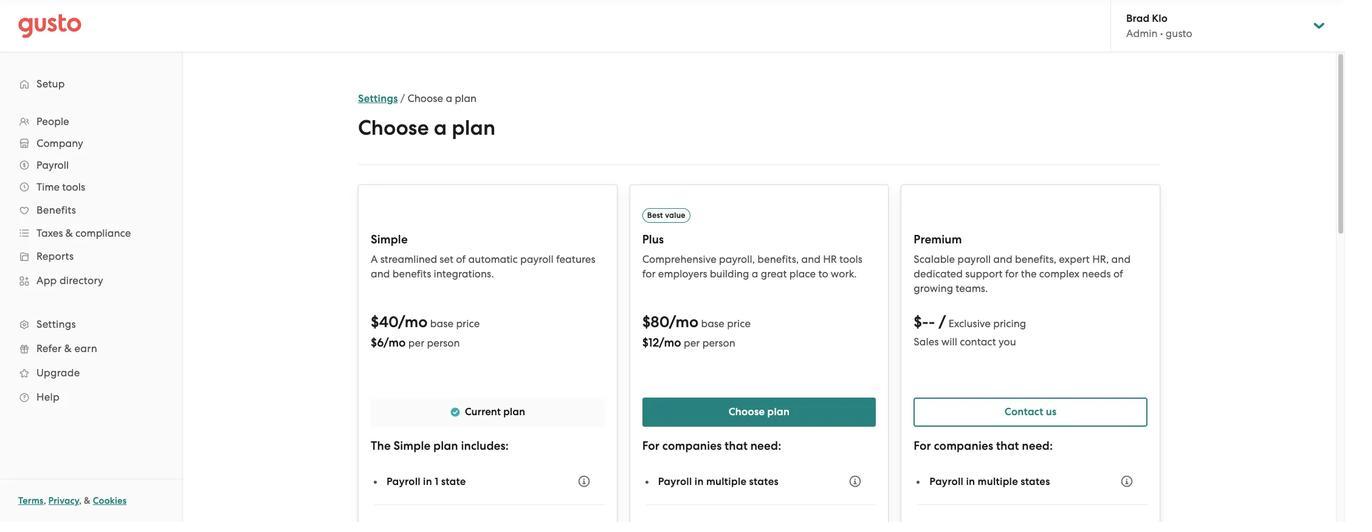 Task type: describe. For each thing, give the bounding box(es) containing it.
hr
[[823, 254, 837, 266]]

support
[[966, 268, 1003, 280]]

gusto navigation element
[[0, 52, 182, 429]]

tools inside time tools dropdown button
[[62, 181, 85, 193]]

payroll for 80
[[658, 476, 692, 489]]

place
[[790, 268, 816, 280]]

states for /
[[1021, 476, 1050, 489]]

plus
[[642, 233, 664, 247]]

tools inside comprehensive payroll, benefits, and hr tools for employers building a great place to work.
[[840, 254, 863, 266]]

the simple plan includes:
[[371, 440, 509, 454]]

contact us
[[1005, 406, 1057, 419]]

pricing
[[994, 318, 1027, 330]]

taxes & compliance
[[36, 227, 131, 240]]

employers
[[658, 268, 708, 280]]

integrations.
[[434, 268, 494, 280]]

need: for /mo
[[751, 440, 782, 454]]

1 vertical spatial a
[[434, 116, 447, 140]]

set
[[440, 254, 454, 266]]

a streamlined set of automatic payroll features and benefits integrations.
[[371, 254, 596, 280]]

current plan
[[465, 406, 525, 419]]

$ 80 /mo base price $ 12 /mo per person
[[642, 313, 751, 350]]

taxes & compliance button
[[12, 223, 170, 244]]

scalable
[[914, 254, 955, 266]]

brad
[[1127, 12, 1150, 25]]

payroll,
[[719, 254, 755, 266]]

choose plan
[[729, 406, 790, 419]]

$ 40 /mo base price $ 6 /mo per person
[[371, 313, 480, 350]]

admin
[[1127, 27, 1158, 40]]

us
[[1046, 406, 1057, 419]]

upgrade
[[36, 367, 80, 379]]

refer & earn link
[[12, 338, 170, 360]]

-
[[929, 313, 935, 332]]

list containing people
[[0, 111, 182, 410]]

value
[[665, 211, 686, 220]]

includes:
[[461, 440, 509, 454]]

per for 80
[[684, 337, 700, 350]]

for inside scalable payroll and benefits, expert hr, and dedicated support for the complex needs of growing teams.
[[1006, 268, 1019, 280]]

in for 80
[[695, 476, 704, 489]]

needs
[[1082, 268, 1111, 280]]

list for -
[[1114, 516, 1141, 523]]

best
[[647, 211, 663, 220]]

0 horizontal spatial settings link
[[12, 314, 170, 336]]

help link
[[12, 387, 170, 409]]

$-- / exclusive pricing sales will contact you
[[914, 313, 1027, 348]]

will
[[942, 336, 958, 348]]

price for 40
[[456, 318, 480, 330]]

reports link
[[12, 246, 170, 268]]

choose a plan
[[358, 116, 496, 140]]

1 horizontal spatial settings link
[[358, 92, 398, 105]]

payroll for -
[[930, 476, 964, 489]]

0 vertical spatial simple
[[371, 233, 408, 247]]

growing
[[914, 283, 953, 295]]

features
[[556, 254, 596, 266]]

terms
[[18, 496, 44, 507]]

a inside comprehensive payroll, benefits, and hr tools for employers building a great place to work.
[[752, 268, 758, 280]]

of inside scalable payroll and benefits, expert hr, and dedicated support for the complex needs of growing teams.
[[1114, 268, 1123, 280]]

help
[[36, 392, 60, 404]]

you
[[999, 336, 1016, 348]]

states for /mo
[[749, 476, 779, 489]]

time
[[36, 181, 60, 193]]

contact
[[960, 336, 996, 348]]

gusto
[[1166, 27, 1193, 40]]

reports
[[36, 251, 74, 263]]

taxes
[[36, 227, 63, 240]]

current
[[465, 406, 501, 419]]

benefits link
[[12, 199, 170, 221]]

great
[[761, 268, 787, 280]]

•
[[1161, 27, 1164, 40]]

benefits, inside comprehensive payroll, benefits, and hr tools for employers building a great place to work.
[[758, 254, 799, 266]]

for inside comprehensive payroll, benefits, and hr tools for employers building a great place to work.
[[642, 268, 656, 280]]

price for 80
[[727, 318, 751, 330]]

plan inside button
[[768, 406, 790, 419]]

1 , from the left
[[44, 496, 46, 507]]

payroll inside a streamlined set of automatic payroll features and benefits integrations.
[[520, 254, 554, 266]]

1
[[435, 476, 439, 489]]

for companies that need: for /mo
[[642, 440, 782, 454]]

privacy
[[48, 496, 79, 507]]

complex
[[1040, 268, 1080, 280]]

setup
[[36, 78, 65, 90]]

expert
[[1059, 254, 1090, 266]]

cookies button
[[93, 494, 127, 509]]

streamlined
[[380, 254, 437, 266]]

payroll for 40
[[387, 476, 421, 489]]

terms link
[[18, 496, 44, 507]]

automatic
[[468, 254, 518, 266]]

settings for settings
[[36, 319, 76, 331]]

the
[[371, 440, 391, 454]]

work.
[[831, 268, 857, 280]]

people
[[36, 116, 69, 128]]

a
[[371, 254, 378, 266]]

contact us button
[[914, 398, 1148, 427]]

in for 40
[[423, 476, 432, 489]]

klo
[[1152, 12, 1168, 25]]

premium
[[914, 233, 962, 247]]

choose inside settings / choose a plan
[[408, 92, 443, 105]]

choose for choose plan
[[729, 406, 765, 419]]

payroll inside scalable payroll and benefits, expert hr, and dedicated support for the complex needs of growing teams.
[[958, 254, 991, 266]]

per for 40
[[408, 337, 425, 350]]

that for /mo
[[725, 440, 748, 454]]

setup link
[[12, 73, 170, 95]]

cookies
[[93, 496, 127, 507]]

base for 40
[[430, 318, 454, 330]]

time tools button
[[12, 176, 170, 198]]

choose for choose a plan
[[358, 116, 429, 140]]

contact
[[1005, 406, 1044, 419]]

terms , privacy , & cookies
[[18, 496, 127, 507]]

refer & earn
[[36, 343, 97, 355]]



Task type: locate. For each thing, give the bounding box(es) containing it.
/mo down 80
[[659, 336, 681, 350]]

companies for /mo
[[663, 440, 722, 454]]

0 horizontal spatial benefits,
[[758, 254, 799, 266]]

for companies that need: for /
[[914, 440, 1053, 454]]

multiple for /
[[978, 476, 1018, 489]]

0 horizontal spatial price
[[456, 318, 480, 330]]

directory
[[60, 275, 103, 287]]

that down choose plan button
[[725, 440, 748, 454]]

settings link up choose a plan
[[358, 92, 398, 105]]

person for 40
[[427, 337, 460, 350]]

price down building
[[727, 318, 751, 330]]

benefits
[[393, 268, 431, 280]]

in
[[423, 476, 432, 489], [695, 476, 704, 489], [966, 476, 975, 489]]

tools
[[62, 181, 85, 193], [840, 254, 863, 266]]

that for /
[[996, 440, 1019, 454]]

to
[[819, 268, 828, 280]]

payroll button
[[12, 154, 170, 176]]

1 horizontal spatial benefits,
[[1015, 254, 1057, 266]]

2 vertical spatial a
[[752, 268, 758, 280]]

1 vertical spatial settings
[[36, 319, 76, 331]]

0 vertical spatial tools
[[62, 181, 85, 193]]

dedicated
[[914, 268, 963, 280]]

1 horizontal spatial of
[[1114, 268, 1123, 280]]

and inside a streamlined set of automatic payroll features and benefits integrations.
[[371, 268, 390, 280]]

0 horizontal spatial of
[[456, 254, 466, 266]]

2 vertical spatial &
[[84, 496, 91, 507]]

settings for settings / choose a plan
[[358, 92, 398, 105]]

/mo down employers
[[669, 313, 699, 332]]

1 need: from the left
[[751, 440, 782, 454]]

of inside a streamlined set of automatic payroll features and benefits integrations.
[[456, 254, 466, 266]]

base inside $ 40 /mo base price $ 6 /mo per person
[[430, 318, 454, 330]]

comprehensive
[[642, 254, 717, 266]]

for left the
[[1006, 268, 1019, 280]]

/
[[400, 92, 405, 105], [939, 313, 946, 332]]

choose inside choose plan button
[[729, 406, 765, 419]]

list for 80
[[646, 506, 876, 523]]

1 base from the left
[[430, 318, 454, 330]]

1 horizontal spatial for
[[1006, 268, 1019, 280]]

0 vertical spatial &
[[66, 227, 73, 240]]

0 horizontal spatial states
[[749, 476, 779, 489]]

2 for from the left
[[914, 440, 931, 454]]

1 horizontal spatial tools
[[840, 254, 863, 266]]

list
[[0, 111, 182, 410], [646, 506, 876, 523], [571, 516, 597, 523], [1114, 516, 1141, 523]]

/ right -
[[939, 313, 946, 332]]

1 horizontal spatial settings
[[358, 92, 398, 105]]

per inside $ 40 /mo base price $ 6 /mo per person
[[408, 337, 425, 350]]

for for -
[[914, 440, 931, 454]]

0 horizontal spatial payroll in multiple states
[[658, 476, 779, 489]]

1 person from the left
[[427, 337, 460, 350]]

benefits, up great
[[758, 254, 799, 266]]

for companies that need: down contact
[[914, 440, 1053, 454]]

0 vertical spatial a
[[446, 92, 452, 105]]

settings up "refer"
[[36, 319, 76, 331]]

app directory link
[[12, 270, 170, 292]]

a left great
[[752, 268, 758, 280]]

payroll in multiple states for /
[[930, 476, 1050, 489]]

and
[[802, 254, 821, 266], [994, 254, 1013, 266], [1112, 254, 1131, 266], [371, 268, 390, 280]]

1 horizontal spatial base
[[701, 318, 725, 330]]

choose plan button
[[642, 398, 876, 427]]

and inside comprehensive payroll, benefits, and hr tools for employers building a great place to work.
[[802, 254, 821, 266]]

/mo
[[398, 313, 428, 332], [669, 313, 699, 332], [384, 336, 406, 350], [659, 336, 681, 350]]

home image
[[18, 14, 81, 38]]

0 horizontal spatial tools
[[62, 181, 85, 193]]

benefits, inside scalable payroll and benefits, expert hr, and dedicated support for the complex needs of growing teams.
[[1015, 254, 1057, 266]]

sales
[[914, 336, 939, 348]]

1 for from the left
[[642, 268, 656, 280]]

settings / choose a plan
[[358, 92, 477, 105]]

1 vertical spatial /
[[939, 313, 946, 332]]

80
[[651, 313, 669, 332]]

1 vertical spatial tools
[[840, 254, 863, 266]]

0 vertical spatial of
[[456, 254, 466, 266]]

person for 80
[[703, 337, 736, 350]]

,
[[44, 496, 46, 507], [79, 496, 82, 507]]

1 payroll from the left
[[520, 254, 554, 266]]

1 per from the left
[[408, 337, 425, 350]]

1 horizontal spatial /
[[939, 313, 946, 332]]

0 horizontal spatial /
[[400, 92, 405, 105]]

of right the needs
[[1114, 268, 1123, 280]]

app
[[36, 275, 57, 287]]

0 horizontal spatial for companies that need:
[[642, 440, 782, 454]]

state
[[441, 476, 466, 489]]

& inside dropdown button
[[66, 227, 73, 240]]

per right 12
[[684, 337, 700, 350]]

2 multiple from the left
[[978, 476, 1018, 489]]

/mo down benefits
[[398, 313, 428, 332]]

comprehensive payroll, benefits, and hr tools for employers building a great place to work.
[[642, 254, 863, 280]]

and right hr,
[[1112, 254, 1131, 266]]

simple right the
[[394, 440, 431, 454]]

companies for /
[[934, 440, 994, 454]]

settings link up refer & earn link
[[12, 314, 170, 336]]

and up place
[[802, 254, 821, 266]]

best value
[[647, 211, 686, 220]]

1 vertical spatial settings link
[[12, 314, 170, 336]]

0 horizontal spatial in
[[423, 476, 432, 489]]

of right set
[[456, 254, 466, 266]]

settings inside gusto navigation element
[[36, 319, 76, 331]]

payroll left features
[[520, 254, 554, 266]]

payroll in multiple states for /mo
[[658, 476, 779, 489]]

for
[[642, 268, 656, 280], [1006, 268, 1019, 280]]

time tools
[[36, 181, 85, 193]]

0 horizontal spatial per
[[408, 337, 425, 350]]

compliance
[[75, 227, 131, 240]]

a inside settings / choose a plan
[[446, 92, 452, 105]]

0 horizontal spatial for
[[642, 440, 660, 454]]

that
[[725, 440, 748, 454], [996, 440, 1019, 454]]

0 horizontal spatial for
[[642, 268, 656, 280]]

0 horizontal spatial that
[[725, 440, 748, 454]]

, left the privacy 'link' on the left
[[44, 496, 46, 507]]

1 horizontal spatial for
[[914, 440, 931, 454]]

1 horizontal spatial in
[[695, 476, 704, 489]]

2 horizontal spatial in
[[966, 476, 975, 489]]

settings
[[358, 92, 398, 105], [36, 319, 76, 331]]

simple up a
[[371, 233, 408, 247]]

for companies that need: down choose plan button
[[642, 440, 782, 454]]

& left earn
[[64, 343, 72, 355]]

a
[[446, 92, 452, 105], [434, 116, 447, 140], [752, 268, 758, 280]]

0 horizontal spatial settings
[[36, 319, 76, 331]]

building
[[710, 268, 749, 280]]

tools up work.
[[840, 254, 863, 266]]

1 vertical spatial of
[[1114, 268, 1123, 280]]

1 that from the left
[[725, 440, 748, 454]]

12
[[649, 336, 659, 350]]

2 payroll from the left
[[958, 254, 991, 266]]

plan inside settings / choose a plan
[[455, 92, 477, 105]]

payroll in 1 state
[[387, 476, 466, 489]]

payroll
[[520, 254, 554, 266], [958, 254, 991, 266]]

2 , from the left
[[79, 496, 82, 507]]

2 vertical spatial choose
[[729, 406, 765, 419]]

0 horizontal spatial ,
[[44, 496, 46, 507]]

&
[[66, 227, 73, 240], [64, 343, 72, 355], [84, 496, 91, 507]]

base for 80
[[701, 318, 725, 330]]

40
[[379, 313, 398, 332]]

1 benefits, from the left
[[758, 254, 799, 266]]

$
[[371, 313, 379, 332], [642, 313, 651, 332], [371, 336, 377, 350], [642, 336, 649, 350]]

2 that from the left
[[996, 440, 1019, 454]]

0 vertical spatial /
[[400, 92, 405, 105]]

6
[[377, 336, 384, 350]]

0 vertical spatial settings
[[358, 92, 398, 105]]

1 horizontal spatial for companies that need:
[[914, 440, 1053, 454]]

2 for from the left
[[1006, 268, 1019, 280]]

benefits
[[36, 204, 76, 216]]

multiple for /mo
[[706, 476, 747, 489]]

2 states from the left
[[1021, 476, 1050, 489]]

and down a
[[371, 268, 390, 280]]

& left cookies button
[[84, 496, 91, 507]]

privacy link
[[48, 496, 79, 507]]

need: down contact us button on the bottom of the page
[[1022, 440, 1053, 454]]

& for earn
[[64, 343, 72, 355]]

2 in from the left
[[695, 476, 704, 489]]

person inside $ 40 /mo base price $ 6 /mo per person
[[427, 337, 460, 350]]

price inside $ 40 /mo base price $ 6 /mo per person
[[456, 318, 480, 330]]

1 for from the left
[[642, 440, 660, 454]]

& for compliance
[[66, 227, 73, 240]]

1 horizontal spatial payroll
[[958, 254, 991, 266]]

upgrade link
[[12, 362, 170, 384]]

refer
[[36, 343, 62, 355]]

base down building
[[701, 318, 725, 330]]

2 benefits, from the left
[[1015, 254, 1057, 266]]

payroll inside payroll dropdown button
[[36, 159, 69, 171]]

need: for /
[[1022, 440, 1053, 454]]

/ up choose a plan
[[400, 92, 405, 105]]

1 vertical spatial simple
[[394, 440, 431, 454]]

1 horizontal spatial states
[[1021, 476, 1050, 489]]

multiple
[[706, 476, 747, 489], [978, 476, 1018, 489]]

1 horizontal spatial payroll in multiple states
[[930, 476, 1050, 489]]

base
[[430, 318, 454, 330], [701, 318, 725, 330]]

1 horizontal spatial price
[[727, 318, 751, 330]]

1 horizontal spatial companies
[[934, 440, 994, 454]]

and up the support
[[994, 254, 1013, 266]]

for for 80
[[642, 440, 660, 454]]

1 vertical spatial choose
[[358, 116, 429, 140]]

settings up choose a plan
[[358, 92, 398, 105]]

1 price from the left
[[456, 318, 480, 330]]

companies
[[663, 440, 722, 454], [934, 440, 994, 454]]

1 companies from the left
[[663, 440, 722, 454]]

need: down choose plan button
[[751, 440, 782, 454]]

0 vertical spatial choose
[[408, 92, 443, 105]]

person inside $ 80 /mo base price $ 12 /mo per person
[[703, 337, 736, 350]]

2 payroll in multiple states from the left
[[930, 476, 1050, 489]]

1 for companies that need: from the left
[[642, 440, 782, 454]]

2 price from the left
[[727, 318, 751, 330]]

that down contact
[[996, 440, 1019, 454]]

0 horizontal spatial person
[[427, 337, 460, 350]]

0 vertical spatial settings link
[[358, 92, 398, 105]]

2 for companies that need: from the left
[[914, 440, 1053, 454]]

1 horizontal spatial per
[[684, 337, 700, 350]]

plan
[[455, 92, 477, 105], [452, 116, 496, 140], [503, 406, 525, 419], [768, 406, 790, 419], [434, 440, 458, 454]]

2 companies from the left
[[934, 440, 994, 454]]

base inside $ 80 /mo base price $ 12 /mo per person
[[701, 318, 725, 330]]

for
[[642, 440, 660, 454], [914, 440, 931, 454]]

1 horizontal spatial that
[[996, 440, 1019, 454]]

1 payroll in multiple states from the left
[[658, 476, 779, 489]]

2 base from the left
[[701, 318, 725, 330]]

company button
[[12, 133, 170, 154]]

app directory
[[36, 275, 103, 287]]

0 horizontal spatial base
[[430, 318, 454, 330]]

, left cookies button
[[79, 496, 82, 507]]

2 per from the left
[[684, 337, 700, 350]]

1 multiple from the left
[[706, 476, 747, 489]]

3 in from the left
[[966, 476, 975, 489]]

1 horizontal spatial ,
[[79, 496, 82, 507]]

company
[[36, 137, 83, 150]]

0 horizontal spatial companies
[[663, 440, 722, 454]]

scalable payroll and benefits, expert hr, and dedicated support for the complex needs of growing teams.
[[914, 254, 1131, 295]]

$-
[[914, 313, 929, 332]]

price down the integrations. on the bottom left
[[456, 318, 480, 330]]

1 horizontal spatial multiple
[[978, 476, 1018, 489]]

tools right time
[[62, 181, 85, 193]]

hr,
[[1093, 254, 1109, 266]]

earn
[[74, 343, 97, 355]]

price inside $ 80 /mo base price $ 12 /mo per person
[[727, 318, 751, 330]]

0 horizontal spatial multiple
[[706, 476, 747, 489]]

benefits, up the
[[1015, 254, 1057, 266]]

brad klo admin • gusto
[[1127, 12, 1193, 40]]

list for 40
[[571, 516, 597, 523]]

exclusive
[[949, 318, 991, 330]]

/ inside settings / choose a plan
[[400, 92, 405, 105]]

0 horizontal spatial payroll
[[520, 254, 554, 266]]

1 in from the left
[[423, 476, 432, 489]]

1 states from the left
[[749, 476, 779, 489]]

for down the comprehensive
[[642, 268, 656, 280]]

for companies that need:
[[642, 440, 782, 454], [914, 440, 1053, 454]]

& right taxes
[[66, 227, 73, 240]]

per right 6
[[408, 337, 425, 350]]

2 need: from the left
[[1022, 440, 1053, 454]]

0 horizontal spatial need:
[[751, 440, 782, 454]]

1 horizontal spatial need:
[[1022, 440, 1053, 454]]

per inside $ 80 /mo base price $ 12 /mo per person
[[684, 337, 700, 350]]

/mo down '40'
[[384, 336, 406, 350]]

1 horizontal spatial person
[[703, 337, 736, 350]]

/ inside $-- / exclusive pricing sales will contact you
[[939, 313, 946, 332]]

a up choose a plan
[[446, 92, 452, 105]]

the
[[1021, 268, 1037, 280]]

a down settings / choose a plan
[[434, 116, 447, 140]]

payroll up the support
[[958, 254, 991, 266]]

1 vertical spatial &
[[64, 343, 72, 355]]

simple
[[371, 233, 408, 247], [394, 440, 431, 454]]

2 person from the left
[[703, 337, 736, 350]]

base right '40'
[[430, 318, 454, 330]]

people button
[[12, 111, 170, 133]]



Task type: vqa. For each thing, say whether or not it's contained in the screenshot.
settings,
no



